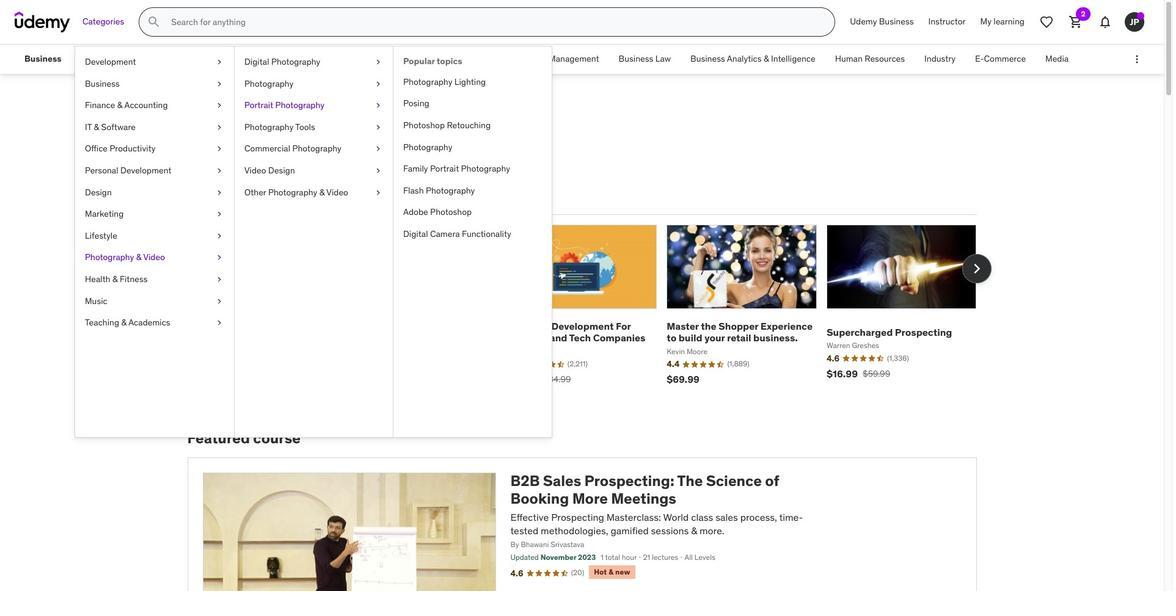 Task type: describe. For each thing, give the bounding box(es) containing it.
categories button
[[75, 7, 132, 37]]

photography up tools
[[275, 100, 325, 111]]

functionality
[[462, 229, 512, 240]]

updated november 2023
[[511, 553, 596, 563]]

xsmall image for photography tools
[[374, 122, 383, 134]]

posing link
[[394, 93, 552, 115]]

project management link
[[510, 45, 609, 74]]

my learning link
[[974, 7, 1033, 37]]

trending button
[[264, 185, 310, 214]]

carousel element
[[187, 225, 992, 401]]

xsmall image for other photography & video
[[374, 187, 383, 199]]

sales inside b2b sales prospecting: the science of booking more meetings effective prospecting masterclass: world class sales process, time- tested methodologies, gamified sessions & more. by bhawani srivastava
[[543, 472, 582, 491]]

portrait inside the portrait photography link
[[245, 100, 273, 111]]

more
[[573, 490, 608, 509]]

photography lighting
[[404, 76, 486, 87]]

more.
[[700, 525, 725, 537]]

methodologies,
[[541, 525, 609, 537]]

1 vertical spatial courses
[[187, 156, 244, 175]]

flash
[[404, 185, 424, 196]]

2 link
[[1062, 7, 1091, 37]]

digital photography
[[245, 56, 321, 67]]

udemy business
[[851, 16, 914, 27]]

supercharged
[[827, 326, 893, 339]]

photography up flash photography link
[[461, 163, 510, 174]]

xsmall image for health & fitness
[[215, 274, 224, 286]]

& for health & fitness
[[112, 274, 118, 285]]

next image
[[968, 259, 987, 279]]

xsmall image for business
[[215, 78, 224, 90]]

arrow pointing to subcategory menu links image
[[71, 45, 82, 74]]

business analytics & intelligence
[[691, 53, 816, 64]]

business development for startups and tech companies
[[507, 320, 646, 344]]

e-commerce link
[[966, 45, 1036, 74]]

business law
[[619, 53, 671, 64]]

music
[[85, 296, 107, 307]]

xsmall image for music
[[215, 296, 224, 308]]

by
[[511, 541, 519, 550]]

featured course
[[187, 429, 301, 448]]

other photography & video link
[[235, 182, 393, 204]]

health & fitness
[[85, 274, 148, 285]]

business left arrow pointing to subcategory menu links image
[[24, 53, 61, 64]]

industry
[[925, 53, 956, 64]]

1 management from the left
[[258, 53, 309, 64]]

hot
[[594, 568, 607, 577]]

more subcategory menu links image
[[1132, 53, 1144, 65]]

development inside development 'link'
[[85, 56, 136, 67]]

& inside b2b sales prospecting: the science of booking more meetings effective prospecting masterclass: world class sales process, time- tested methodologies, gamified sessions & more. by bhawani srivastava
[[692, 525, 698, 537]]

photography up health & fitness
[[85, 252, 134, 263]]

all
[[685, 553, 693, 563]]

entrepreneurship
[[92, 53, 159, 64]]

& inside business analytics & intelligence link
[[764, 53, 769, 64]]

business left the popular
[[369, 53, 403, 64]]

learning
[[994, 16, 1025, 27]]

photoshop inside adobe photoshop link
[[430, 207, 472, 218]]

sessions
[[651, 525, 689, 537]]

shopper
[[719, 320, 759, 333]]

family portrait photography link
[[394, 158, 552, 180]]

bhawani
[[521, 541, 549, 550]]

total
[[606, 553, 620, 563]]

0 horizontal spatial to
[[248, 156, 262, 175]]

instructor link
[[922, 7, 974, 37]]

office
[[85, 143, 108, 154]]

portrait photography link
[[235, 95, 393, 117]]

all levels
[[685, 553, 716, 563]]

0 horizontal spatial business link
[[15, 45, 71, 74]]

wishlist image
[[1040, 15, 1055, 29]]

& inside other photography & video link
[[320, 187, 325, 198]]

xsmall image for digital photography
[[374, 56, 383, 68]]

business right udemy
[[880, 16, 914, 27]]

other photography & video
[[245, 187, 348, 198]]

teaching & academics link
[[75, 312, 234, 334]]

entrepreneurship link
[[82, 45, 169, 74]]

design inside the video design link
[[268, 165, 295, 176]]

law
[[656, 53, 671, 64]]

photography tools
[[245, 122, 315, 133]]

master
[[667, 320, 699, 333]]

retail
[[728, 332, 752, 344]]

2
[[1082, 9, 1086, 18]]

jp
[[1131, 16, 1140, 27]]

masterclass:
[[607, 512, 662, 524]]

marketing
[[85, 209, 124, 220]]

1 vertical spatial video
[[327, 187, 348, 198]]

0 vertical spatial sales
[[187, 103, 239, 128]]

master the shopper experience to build your retail business.
[[667, 320, 813, 344]]

xsmall image for personal development
[[215, 165, 224, 177]]

photography down family portrait photography
[[426, 185, 475, 196]]

portrait inside family portrait photography link
[[430, 163, 459, 174]]

tools
[[295, 122, 315, 133]]

flash photography link
[[394, 180, 552, 202]]

xsmall image for design
[[215, 187, 224, 199]]

business law link
[[609, 45, 681, 74]]

xsmall image for commercial photography
[[374, 143, 383, 155]]

xsmall image for video design
[[374, 165, 383, 177]]

business inside business development for startups and tech companies
[[507, 320, 550, 333]]

& for hot & new
[[609, 568, 614, 577]]

industry link
[[915, 45, 966, 74]]

prospecting inside the carousel element
[[896, 326, 953, 339]]

photography up family
[[404, 142, 453, 153]]

it & software link
[[75, 117, 234, 138]]

1 total hour
[[601, 553, 637, 563]]

project management
[[519, 53, 600, 64]]

udemy
[[851, 16, 878, 27]]

video design link
[[235, 160, 393, 182]]

flash photography
[[404, 185, 475, 196]]

the
[[701, 320, 717, 333]]

analytics
[[727, 53, 762, 64]]

science
[[707, 472, 762, 491]]

xsmall image for lifestyle
[[215, 230, 224, 242]]

21 lectures
[[643, 553, 679, 563]]

digital for digital camera functionality
[[404, 229, 428, 240]]

strategy
[[406, 53, 438, 64]]

shopping cart with 2 items image
[[1069, 15, 1084, 29]]

e-
[[976, 53, 985, 64]]

experience
[[761, 320, 813, 333]]

categories
[[83, 16, 124, 27]]

photography & video link
[[75, 247, 234, 269]]

human resources
[[836, 53, 906, 64]]

business up finance
[[85, 78, 120, 89]]

(20)
[[571, 569, 585, 578]]

adobe photoshop
[[404, 207, 472, 218]]

21
[[643, 553, 651, 563]]

xsmall image for development
[[215, 56, 224, 68]]

1 horizontal spatial photography link
[[394, 137, 552, 158]]



Task type: locate. For each thing, give the bounding box(es) containing it.
1 vertical spatial design
[[85, 187, 112, 198]]

0 vertical spatial to
[[248, 156, 262, 175]]

1 horizontal spatial portrait
[[430, 163, 459, 174]]

business strategy
[[369, 53, 438, 64]]

1 vertical spatial photography link
[[394, 137, 552, 158]]

xsmall image for marketing
[[215, 209, 224, 221]]

& up fitness
[[136, 252, 141, 263]]

companies
[[593, 332, 646, 344]]

1 horizontal spatial business link
[[75, 73, 234, 95]]

e-commerce
[[976, 53, 1027, 64]]

2023
[[578, 553, 596, 563]]

business link down udemy image
[[15, 45, 71, 74]]

digital down adobe
[[404, 229, 428, 240]]

of
[[766, 472, 780, 491]]

development inside personal development link
[[120, 165, 172, 176]]

prospecting inside b2b sales prospecting: the science of booking more meetings effective prospecting masterclass: world class sales process, time- tested methodologies, gamified sessions & more. by bhawani srivastava
[[552, 512, 605, 524]]

1 vertical spatial sales
[[543, 472, 582, 491]]

business left analytics
[[691, 53, 726, 64]]

2 vertical spatial development
[[552, 320, 614, 333]]

0 vertical spatial video
[[245, 165, 266, 176]]

& for it & software
[[94, 122, 99, 133]]

& inside it & software link
[[94, 122, 99, 133]]

teaching
[[85, 317, 119, 328]]

human resources link
[[826, 45, 915, 74]]

portrait photography
[[245, 100, 325, 111]]

jp link
[[1121, 7, 1150, 37]]

xsmall image for photography & video
[[215, 252, 224, 264]]

personal development link
[[75, 160, 234, 182]]

2 vertical spatial video
[[143, 252, 165, 263]]

sales down communication 'link'
[[187, 103, 239, 128]]

for
[[616, 320, 631, 333]]

human
[[836, 53, 863, 64]]

xsmall image
[[215, 78, 224, 90], [374, 78, 383, 90], [215, 100, 224, 112], [215, 122, 224, 134], [374, 122, 383, 134], [215, 165, 224, 177], [374, 165, 383, 177], [215, 187, 224, 199], [374, 187, 383, 199], [215, 209, 224, 221], [215, 252, 224, 264], [215, 274, 224, 286]]

& inside health & fitness link
[[112, 274, 118, 285]]

gamified
[[611, 525, 649, 537]]

most popular button
[[187, 185, 254, 214]]

0 horizontal spatial prospecting
[[552, 512, 605, 524]]

xsmall image inside digital photography link
[[374, 56, 383, 68]]

0 vertical spatial development
[[85, 56, 136, 67]]

photography link
[[235, 73, 393, 95], [394, 137, 552, 158]]

new
[[616, 568, 631, 577]]

xsmall image inside the portrait photography link
[[374, 100, 383, 112]]

xsmall image inside the marketing link
[[215, 209, 224, 221]]

course
[[253, 429, 301, 448]]

& down the class
[[692, 525, 698, 537]]

commercial photography
[[245, 143, 342, 154]]

instructor
[[929, 16, 966, 27]]

business left the law
[[619, 53, 654, 64]]

updated
[[511, 553, 539, 563]]

& right hot
[[609, 568, 614, 577]]

lifestyle
[[85, 230, 117, 241]]

photography up you on the top left of the page
[[292, 143, 342, 154]]

1 horizontal spatial to
[[667, 332, 677, 344]]

& right teaching
[[121, 317, 127, 328]]

notifications image
[[1099, 15, 1113, 29]]

design down commercial photography
[[268, 165, 295, 176]]

build
[[679, 332, 703, 344]]

0 vertical spatial portrait
[[245, 100, 273, 111]]

trending
[[266, 193, 307, 205]]

popular
[[404, 56, 435, 67]]

design down personal
[[85, 187, 112, 198]]

supercharged prospecting link
[[827, 326, 953, 339]]

project
[[519, 53, 547, 64]]

4.6
[[511, 569, 524, 580]]

november
[[541, 553, 577, 563]]

you
[[292, 156, 317, 175]]

portrait photography element
[[393, 46, 552, 438]]

photoshop inside the photoshop retouching link
[[404, 120, 445, 131]]

xsmall image for it & software
[[215, 122, 224, 134]]

photography link down 'retouching'
[[394, 137, 552, 158]]

productivity
[[110, 143, 156, 154]]

2 management from the left
[[549, 53, 600, 64]]

video down started
[[327, 187, 348, 198]]

xsmall image inside music link
[[215, 296, 224, 308]]

sales
[[716, 512, 738, 524]]

your
[[705, 332, 725, 344]]

xsmall image inside personal development link
[[215, 165, 224, 177]]

health & fitness link
[[75, 269, 234, 291]]

featured
[[187, 429, 250, 448]]

0 horizontal spatial digital
[[245, 56, 269, 67]]

photography down you on the top left of the page
[[268, 187, 317, 198]]

photoshop down posing
[[404, 120, 445, 131]]

photography down digital photography
[[245, 78, 294, 89]]

photography link up portrait photography
[[235, 73, 393, 95]]

0 vertical spatial courses
[[243, 103, 322, 128]]

xsmall image for teaching & academics
[[215, 317, 224, 329]]

0 vertical spatial design
[[268, 165, 295, 176]]

0 vertical spatial photography link
[[235, 73, 393, 95]]

0 horizontal spatial photography link
[[235, 73, 393, 95]]

portrait up photography tools
[[245, 100, 273, 111]]

xsmall image inside other photography & video link
[[374, 187, 383, 199]]

topics
[[437, 56, 463, 67]]

design inside design link
[[85, 187, 112, 198]]

submit search image
[[147, 15, 162, 29]]

prospecting
[[896, 326, 953, 339], [552, 512, 605, 524]]

business development for startups and tech companies link
[[507, 320, 646, 344]]

& down the video design link
[[320, 187, 325, 198]]

xsmall image for finance & accounting
[[215, 100, 224, 112]]

to down commercial
[[248, 156, 262, 175]]

xsmall image inside the video design link
[[374, 165, 383, 177]]

1 vertical spatial digital
[[404, 229, 428, 240]]

academics
[[128, 317, 170, 328]]

management up portrait photography
[[258, 53, 309, 64]]

xsmall image inside lifestyle link
[[215, 230, 224, 242]]

family portrait photography
[[404, 163, 510, 174]]

design link
[[75, 182, 234, 204]]

photography up portrait photography
[[271, 56, 321, 67]]

0 horizontal spatial portrait
[[245, 100, 273, 111]]

business analytics & intelligence link
[[681, 45, 826, 74]]

xsmall image for portrait photography
[[374, 100, 383, 112]]

xsmall image inside photography & video link
[[215, 252, 224, 264]]

xsmall image for office productivity
[[215, 143, 224, 155]]

photography
[[271, 56, 321, 67], [404, 76, 453, 87], [245, 78, 294, 89], [275, 100, 325, 111], [245, 122, 294, 133], [404, 142, 453, 153], [292, 143, 342, 154], [461, 163, 510, 174], [426, 185, 475, 196], [268, 187, 317, 198], [85, 252, 134, 263]]

1 horizontal spatial prospecting
[[896, 326, 953, 339]]

hot & new
[[594, 568, 631, 577]]

communication link
[[169, 45, 249, 74]]

0 horizontal spatial sales
[[187, 103, 239, 128]]

digital camera functionality link
[[394, 224, 552, 246]]

you have alerts image
[[1138, 12, 1145, 20]]

software
[[101, 122, 136, 133]]

personal
[[85, 165, 118, 176]]

& for photography & video
[[136, 252, 141, 263]]

digital camera functionality
[[404, 229, 512, 240]]

digital for digital photography
[[245, 56, 269, 67]]

most popular
[[190, 193, 251, 205]]

portrait up flash photography
[[430, 163, 459, 174]]

photography lighting link
[[394, 71, 552, 93]]

my
[[981, 16, 992, 27]]

1
[[601, 553, 604, 563]]

& for finance & accounting
[[117, 100, 123, 111]]

video
[[245, 165, 266, 176], [327, 187, 348, 198], [143, 252, 165, 263]]

xsmall image inside it & software link
[[215, 122, 224, 134]]

0 horizontal spatial design
[[85, 187, 112, 198]]

0 vertical spatial photoshop
[[404, 120, 445, 131]]

xsmall image inside development 'link'
[[215, 56, 224, 68]]

& for teaching & academics
[[121, 317, 127, 328]]

video up "other" on the left
[[245, 165, 266, 176]]

1 horizontal spatial management
[[549, 53, 600, 64]]

commercial photography link
[[235, 138, 393, 160]]

xsmall image
[[215, 56, 224, 68], [374, 56, 383, 68], [374, 100, 383, 112], [215, 143, 224, 155], [374, 143, 383, 155], [215, 230, 224, 242], [215, 296, 224, 308], [215, 317, 224, 329]]

xsmall image inside commercial photography link
[[374, 143, 383, 155]]

development for business
[[552, 320, 614, 333]]

0 horizontal spatial management
[[258, 53, 309, 64]]

& inside photography & video link
[[136, 252, 141, 263]]

management right project at the left top
[[549, 53, 600, 64]]

1 vertical spatial photoshop
[[430, 207, 472, 218]]

business link up accounting
[[75, 73, 234, 95]]

0 vertical spatial prospecting
[[896, 326, 953, 339]]

xsmall image inside health & fitness link
[[215, 274, 224, 286]]

1 vertical spatial development
[[120, 165, 172, 176]]

1 horizontal spatial digital
[[404, 229, 428, 240]]

office productivity
[[85, 143, 156, 154]]

fitness
[[120, 274, 148, 285]]

Search for anything text field
[[169, 12, 821, 32]]

popular topics
[[404, 56, 463, 67]]

media
[[1046, 53, 1069, 64]]

hour
[[622, 553, 637, 563]]

photography up commercial
[[245, 122, 294, 133]]

& inside finance & accounting link
[[117, 100, 123, 111]]

0 horizontal spatial video
[[143, 252, 165, 263]]

1 vertical spatial portrait
[[430, 163, 459, 174]]

camera
[[430, 229, 460, 240]]

udemy image
[[15, 12, 70, 32]]

intelligence
[[772, 53, 816, 64]]

to inside master the shopper experience to build your retail business.
[[667, 332, 677, 344]]

adobe photoshop link
[[394, 202, 552, 224]]

photography tools link
[[235, 117, 393, 138]]

health
[[85, 274, 110, 285]]

popular
[[215, 193, 251, 205]]

xsmall image inside finance & accounting link
[[215, 100, 224, 112]]

0 vertical spatial digital
[[245, 56, 269, 67]]

1 horizontal spatial video
[[245, 165, 266, 176]]

video down lifestyle link on the top left of page
[[143, 252, 165, 263]]

development for personal
[[120, 165, 172, 176]]

business left the and
[[507, 320, 550, 333]]

photography & video
[[85, 252, 165, 263]]

& inside teaching & academics link
[[121, 317, 127, 328]]

sales right b2b
[[543, 472, 582, 491]]

& right health
[[112, 274, 118, 285]]

get
[[266, 156, 289, 175]]

business
[[880, 16, 914, 27], [24, 53, 61, 64], [369, 53, 403, 64], [619, 53, 654, 64], [691, 53, 726, 64], [85, 78, 120, 89], [507, 320, 550, 333]]

xsmall image for photography
[[374, 78, 383, 90]]

1 vertical spatial prospecting
[[552, 512, 605, 524]]

& right it
[[94, 122, 99, 133]]

2 horizontal spatial video
[[327, 187, 348, 198]]

1 horizontal spatial design
[[268, 165, 295, 176]]

business link
[[15, 45, 71, 74], [75, 73, 234, 95]]

& right analytics
[[764, 53, 769, 64]]

xsmall image inside design link
[[215, 187, 224, 199]]

retouching
[[447, 120, 491, 131]]

media link
[[1036, 45, 1079, 74]]

b2b sales prospecting: the science of booking more meetings effective prospecting masterclass: world class sales process, time- tested methodologies, gamified sessions & more. by bhawani srivastava
[[511, 472, 803, 550]]

operations
[[458, 53, 500, 64]]

xsmall image inside office productivity link
[[215, 143, 224, 155]]

digital inside portrait photography element
[[404, 229, 428, 240]]

and
[[550, 332, 568, 344]]

photoshop up camera
[[430, 207, 472, 218]]

to left build
[[667, 332, 677, 344]]

xsmall image inside photography tools link
[[374, 122, 383, 134]]

commercial
[[245, 143, 290, 154]]

development inside business development for startups and tech companies
[[552, 320, 614, 333]]

xsmall image inside teaching & academics link
[[215, 317, 224, 329]]

digital
[[245, 56, 269, 67], [404, 229, 428, 240]]

prospecting:
[[585, 472, 675, 491]]

1 horizontal spatial sales
[[543, 472, 582, 491]]

photography down popular topics
[[404, 76, 453, 87]]

digital right communication
[[245, 56, 269, 67]]

1 vertical spatial to
[[667, 332, 677, 344]]

& right finance
[[117, 100, 123, 111]]



Task type: vqa. For each thing, say whether or not it's contained in the screenshot.
Masterclass:
yes



